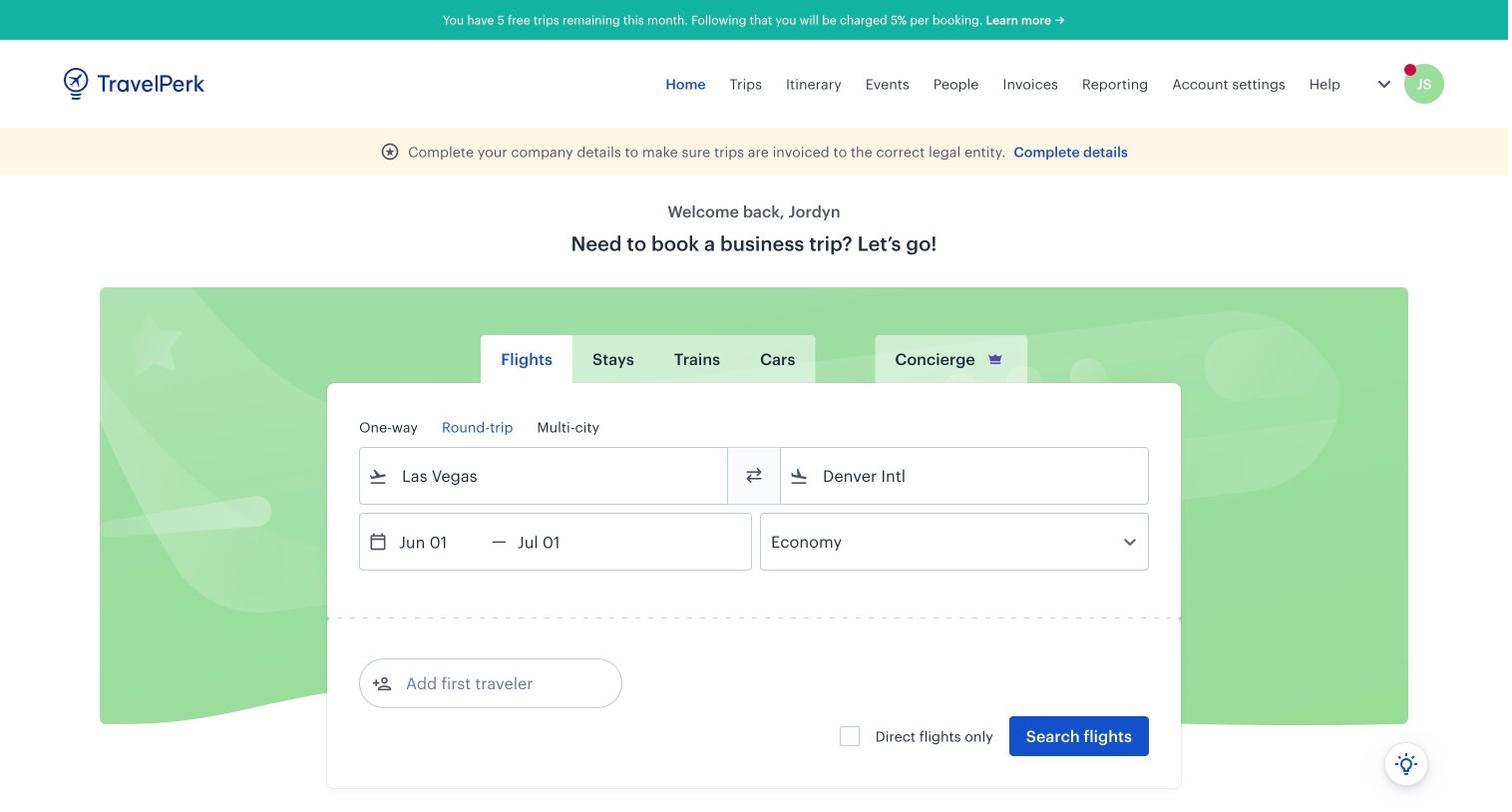 Task type: describe. For each thing, give the bounding box(es) containing it.
Depart text field
[[388, 514, 492, 570]]



Task type: locate. For each thing, give the bounding box(es) containing it.
Return text field
[[507, 514, 610, 570]]

To search field
[[809, 460, 1123, 492]]

Add first traveler search field
[[392, 668, 600, 699]]

From search field
[[388, 460, 701, 492]]



